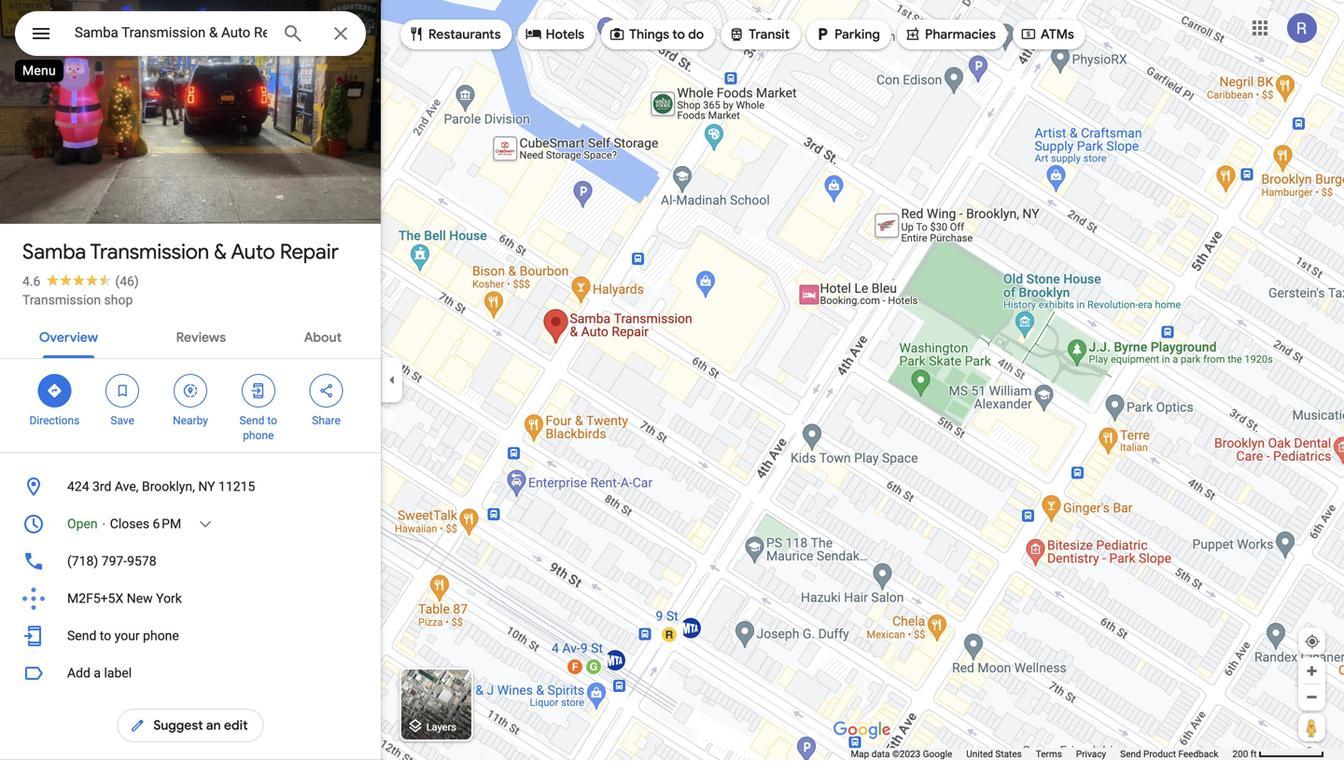 Task type: locate. For each thing, give the bounding box(es) containing it.

[[609, 24, 626, 44]]

send inside button
[[1120, 749, 1141, 760]]

send inside send to phone
[[239, 414, 265, 428]]

send down 
[[239, 414, 265, 428]]

ny
[[198, 479, 215, 495]]

transmission up (46)
[[90, 239, 209, 265]]

actions for samba transmission & auto repair region
[[0, 359, 381, 453]]

transmission
[[90, 239, 209, 265], [22, 293, 101, 308]]

open
[[67, 517, 98, 532]]

tab list
[[0, 314, 381, 358]]

send inside button
[[67, 629, 96, 644]]


[[318, 381, 335, 401]]

send to your phone
[[67, 629, 179, 644]]

map
[[851, 749, 869, 760]]

 hotels
[[525, 24, 585, 44]]


[[114, 381, 131, 401]]

 atms
[[1020, 24, 1074, 44]]

3rd
[[92, 479, 111, 495]]

 button
[[15, 11, 67, 60]]

show your location image
[[1304, 634, 1321, 651]]

1 vertical spatial transmission
[[22, 293, 101, 308]]

to inside  things to do
[[672, 26, 685, 43]]

send left product
[[1120, 749, 1141, 760]]

tab list containing overview
[[0, 314, 381, 358]]

send up add
[[67, 629, 96, 644]]

0 vertical spatial send
[[239, 414, 265, 428]]

2 horizontal spatial send
[[1120, 749, 1141, 760]]

1 vertical spatial to
[[267, 414, 277, 428]]

suggest
[[153, 718, 203, 735]]

 restaurants
[[408, 24, 501, 44]]

send
[[239, 414, 265, 428], [67, 629, 96, 644], [1120, 749, 1141, 760]]

information for samba transmission & auto repair region
[[0, 469, 381, 655]]

shop
[[104, 293, 133, 308]]

phone down 
[[243, 429, 274, 442]]

york
[[156, 591, 182, 607]]

200 ft button
[[1233, 749, 1325, 760]]

reviews button
[[161, 314, 241, 358]]

None field
[[75, 21, 267, 44]]

reviews
[[176, 330, 226, 346]]

feedback
[[1179, 749, 1219, 760]]

0 horizontal spatial send
[[67, 629, 96, 644]]

terms
[[1036, 749, 1062, 760]]

transmission shop
[[22, 293, 133, 308]]

to left share
[[267, 414, 277, 428]]

hotels
[[546, 26, 585, 43]]

1 horizontal spatial phone
[[243, 429, 274, 442]]

1 horizontal spatial to
[[267, 414, 277, 428]]

&
[[214, 239, 227, 265]]

46 reviews element
[[115, 274, 139, 289]]

to inside button
[[100, 629, 111, 644]]

 search field
[[15, 11, 366, 60]]

united states
[[966, 749, 1022, 760]]

add
[[67, 666, 90, 681]]

4.6 stars image
[[41, 274, 115, 286]]

states
[[996, 749, 1022, 760]]

edit
[[224, 718, 248, 735]]

google account: ruby anderson  
(rubyanndersson@gmail.com) image
[[1287, 13, 1317, 43]]

 suggest an edit
[[129, 716, 248, 737]]

about
[[304, 330, 342, 346]]

2 horizontal spatial to
[[672, 26, 685, 43]]

label
[[104, 666, 132, 681]]

to left do
[[672, 26, 685, 43]]

transmission down 4.6 stars image
[[22, 293, 101, 308]]

samba transmission & auto repair
[[22, 239, 339, 265]]

samba
[[22, 239, 86, 265]]

privacy
[[1076, 749, 1106, 760]]

0 vertical spatial to
[[672, 26, 685, 43]]

footer inside google maps element
[[851, 749, 1233, 761]]

m2f5+5x new york button
[[0, 581, 381, 618]]

0 horizontal spatial to
[[100, 629, 111, 644]]

2 vertical spatial to
[[100, 629, 111, 644]]

2 vertical spatial send
[[1120, 749, 1141, 760]]

an
[[206, 718, 221, 735]]

0 horizontal spatial phone
[[143, 629, 179, 644]]

1 vertical spatial phone
[[143, 629, 179, 644]]

m2f5+5x
[[67, 591, 123, 607]]

data
[[872, 749, 890, 760]]

424 3rd ave, brooklyn, ny 11215 button
[[0, 469, 381, 506]]

overview
[[39, 330, 98, 346]]

closes
[[110, 517, 149, 532]]

show street view coverage image
[[1299, 714, 1326, 742]]

4.6
[[22, 274, 41, 289]]

photos
[[60, 185, 106, 203]]

footer
[[851, 749, 1233, 761]]

to left your
[[100, 629, 111, 644]]

google maps element
[[0, 0, 1344, 761]]

(718) 797-9578 button
[[0, 543, 381, 581]]

 things to do
[[609, 24, 704, 44]]

to inside send to phone
[[267, 414, 277, 428]]

m2f5+5x new york
[[67, 591, 182, 607]]

send product feedback
[[1120, 749, 1219, 760]]

phone right your
[[143, 629, 179, 644]]

send for send to your phone
[[67, 629, 96, 644]]

do
[[688, 26, 704, 43]]

tab list inside google maps element
[[0, 314, 381, 358]]

map data ©2023 google
[[851, 749, 952, 760]]

transmission inside transmission shop button
[[22, 293, 101, 308]]

add a label button
[[0, 655, 381, 693]]

1 vertical spatial send
[[67, 629, 96, 644]]

send to your phone button
[[0, 618, 381, 655]]

a
[[94, 666, 101, 681]]


[[525, 24, 542, 44]]

11215
[[218, 479, 255, 495]]

⋅
[[101, 517, 107, 532]]

1 horizontal spatial send
[[239, 414, 265, 428]]

0 vertical spatial phone
[[243, 429, 274, 442]]

to
[[672, 26, 685, 43], [267, 414, 277, 428], [100, 629, 111, 644]]

send product feedback button
[[1120, 749, 1219, 761]]

repair
[[280, 239, 339, 265]]

footer containing map data ©2023 google
[[851, 749, 1233, 761]]

united
[[966, 749, 993, 760]]

show open hours for the week image
[[197, 516, 214, 533]]

terms button
[[1036, 749, 1062, 761]]



Task type: describe. For each thing, give the bounding box(es) containing it.

[[814, 24, 831, 44]]

restaurants
[[428, 26, 501, 43]]

7 photos
[[48, 185, 106, 203]]

to for send to phone
[[267, 414, 277, 428]]

0 vertical spatial transmission
[[90, 239, 209, 265]]

hours image
[[22, 513, 45, 536]]

collapse side panel image
[[382, 370, 402, 391]]

 pharmacies
[[905, 24, 996, 44]]

share
[[312, 414, 341, 428]]


[[46, 381, 63, 401]]

(46)
[[115, 274, 139, 289]]

200
[[1233, 749, 1248, 760]]

Samba Transmission & Auto Repair field
[[15, 11, 366, 56]]

797-
[[101, 554, 127, 569]]

phone inside button
[[143, 629, 179, 644]]


[[129, 716, 146, 737]]

6 pm
[[153, 517, 181, 532]]

transit
[[749, 26, 790, 43]]


[[905, 24, 921, 44]]

9578
[[127, 554, 156, 569]]


[[1020, 24, 1037, 44]]

7 photos button
[[14, 177, 113, 210]]

open ⋅ closes 6 pm
[[67, 517, 181, 532]]

privacy button
[[1076, 749, 1106, 761]]

424
[[67, 479, 89, 495]]


[[728, 24, 745, 44]]

save
[[110, 414, 134, 428]]

(718)
[[67, 554, 98, 569]]

phone inside send to phone
[[243, 429, 274, 442]]

zoom out image
[[1305, 691, 1319, 705]]

none field inside samba transmission & auto repair field
[[75, 21, 267, 44]]

send for send product feedback
[[1120, 749, 1141, 760]]

7
[[48, 185, 56, 203]]

200 ft
[[1233, 749, 1257, 760]]

send to phone
[[239, 414, 277, 442]]

things
[[629, 26, 669, 43]]

photo of samba transmission & auto repair image
[[0, 0, 381, 255]]

add a label
[[67, 666, 132, 681]]

brooklyn,
[[142, 479, 195, 495]]

send for send to phone
[[239, 414, 265, 428]]

 transit
[[728, 24, 790, 44]]

©2023
[[892, 749, 921, 760]]

ft
[[1251, 749, 1257, 760]]


[[250, 381, 267, 401]]

zoom in image
[[1305, 665, 1319, 679]]

to for send to your phone
[[100, 629, 111, 644]]

google
[[923, 749, 952, 760]]

about button
[[289, 314, 357, 358]]


[[30, 20, 52, 47]]

transmission shop button
[[22, 291, 133, 310]]

pharmacies
[[925, 26, 996, 43]]

product
[[1144, 749, 1176, 760]]

directions
[[29, 414, 80, 428]]

your
[[115, 629, 140, 644]]

(718) 797-9578
[[67, 554, 156, 569]]

parking
[[835, 26, 880, 43]]

424 3rd ave, brooklyn, ny 11215
[[67, 479, 255, 495]]


[[182, 381, 199, 401]]

overview button
[[24, 314, 113, 358]]

auto
[[231, 239, 275, 265]]

samba transmission & auto repair main content
[[0, 0, 381, 761]]

nearby
[[173, 414, 208, 428]]

new
[[127, 591, 153, 607]]


[[408, 24, 425, 44]]

layers
[[426, 722, 456, 734]]



Task type: vqa. For each thing, say whether or not it's contained in the screenshot.
the 4.4 stars 16,107 Reviews Image
no



